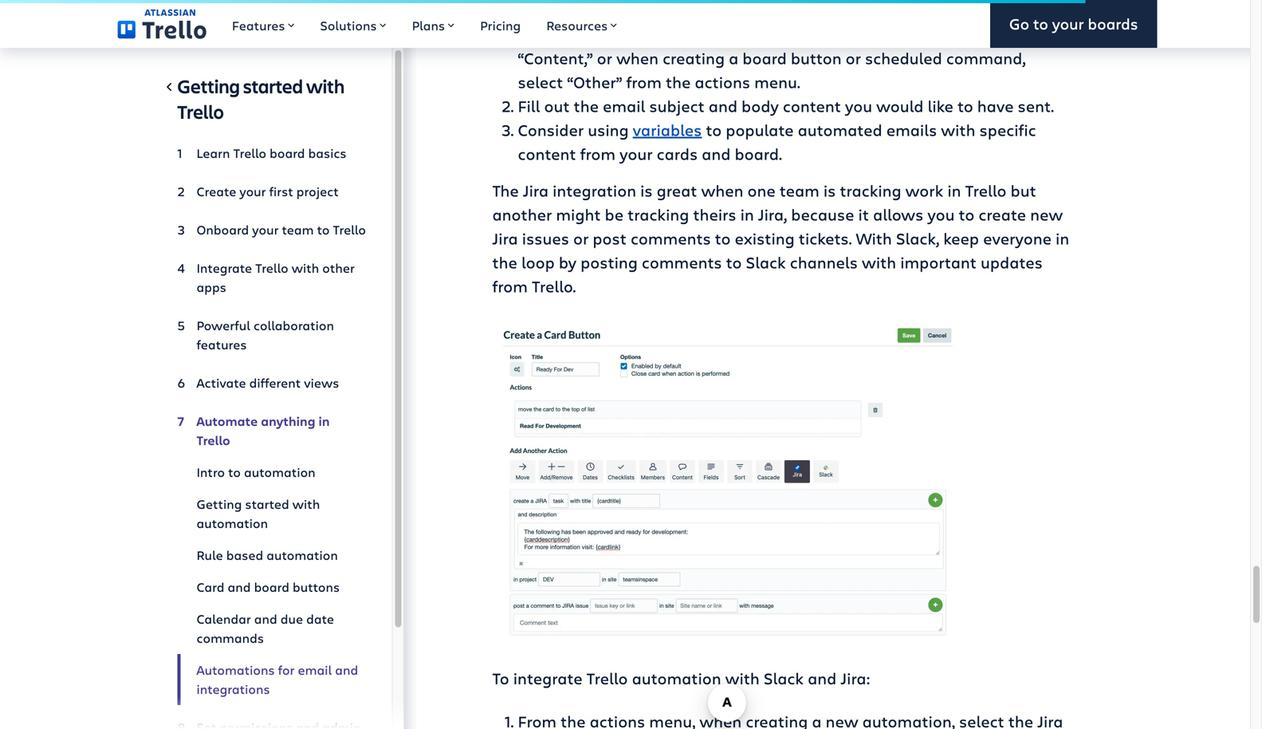Task type: locate. For each thing, give the bounding box(es) containing it.
getting started with automation link
[[177, 488, 366, 539]]

creating
[[566, 23, 628, 45], [663, 47, 725, 69]]

getting down the intro
[[197, 495, 242, 512]]

trello right integrate
[[587, 667, 628, 689]]

1 vertical spatial tracking
[[628, 203, 689, 225]]

trello down automate at the left of page
[[197, 432, 230, 449]]

0 vertical spatial when
[[617, 47, 659, 69]]

card and board buttons
[[197, 578, 340, 595]]

solutions button
[[307, 0, 399, 48]]

0 vertical spatial content
[[783, 95, 841, 117]]

0 horizontal spatial date
[[306, 610, 334, 627]]

jira down the another
[[493, 227, 518, 249]]

and inside to populate automated emails with specific content from your cards and board.
[[702, 143, 731, 164]]

powerful collaboration features
[[197, 317, 334, 353]]

2 horizontal spatial from
[[626, 71, 662, 93]]

cards
[[657, 143, 698, 164]]

an image showing how to create a card button to automate notifiations in slack and jira image
[[493, 324, 964, 641]]

1 vertical spatial board
[[270, 144, 305, 162]]

the left loop
[[493, 251, 518, 273]]

the down "other" on the top
[[574, 95, 599, 117]]

to down theirs
[[715, 227, 731, 249]]

populate
[[726, 119, 794, 140]]

from inside the jira integration is great when one team is tracking work in trello but another might be tracking theirs in jira, because it allows you to create new jira issues or post comments to existing tickets. with slack, keep everyone in the loop by posting comments to slack channels with important updates from trello.
[[493, 275, 528, 297]]

when inside the jira integration is great when one team is tracking work in trello but another might be tracking theirs in jira, because it allows you to create new jira issues or post comments to existing tickets. with slack, keep everyone in the loop by posting comments to slack channels with important updates from trello.
[[701, 180, 744, 201]]

2 vertical spatial from
[[493, 275, 528, 297]]

comments down theirs
[[642, 251, 722, 273]]

trello up the create
[[966, 180, 1007, 201]]

1 vertical spatial jira
[[493, 227, 518, 249]]

the
[[493, 180, 519, 201]]

0 horizontal spatial from
[[493, 275, 528, 297]]

existing
[[735, 227, 795, 249]]

select left go
[[951, 23, 997, 45]]

from
[[626, 71, 662, 93], [580, 143, 616, 164], [493, 275, 528, 297]]

to right the intro
[[228, 463, 241, 481]]

trello inside getting started with trello
[[177, 99, 224, 124]]

fill
[[518, 95, 540, 117]]

getting inside getting started with trello
[[177, 73, 240, 99]]

you down work
[[928, 203, 955, 225]]

calendar and due date commands
[[197, 610, 334, 646]]

powerful
[[197, 317, 250, 334]]

to right the like
[[958, 95, 974, 117]]

select
[[951, 23, 997, 45], [518, 71, 563, 93]]

1 horizontal spatial team
[[780, 180, 820, 201]]

board down rule based automation link at the left
[[254, 578, 290, 595]]

1 vertical spatial creating
[[663, 47, 725, 69]]

and inside automations for email and integrations
[[335, 661, 358, 678]]

create
[[979, 203, 1027, 225]]

date down the buttons
[[306, 610, 334, 627]]

jira up the another
[[523, 180, 549, 201]]

trello inside integrate trello with other apps
[[255, 259, 289, 276]]

views
[[304, 374, 339, 391]]

slack,
[[896, 227, 940, 249]]

2 vertical spatial board
[[254, 578, 290, 595]]

a
[[632, 23, 642, 45], [729, 47, 739, 69]]

command, down go
[[947, 47, 1026, 69]]

0 vertical spatial select
[[951, 23, 997, 45]]

comments down great
[[631, 227, 711, 249]]

trello up other
[[333, 221, 366, 238]]

with inside getting started with trello
[[306, 73, 345, 99]]

email inside automations for email and integrations
[[298, 661, 332, 678]]

your down consider using variables
[[620, 143, 653, 164]]

from up subject
[[626, 71, 662, 93]]

would
[[877, 95, 924, 117]]

and inside calendar and due date commands
[[254, 610, 277, 627]]

apps
[[197, 278, 226, 296]]

to inside to populate automated emails with specific content from your cards and board.
[[706, 119, 722, 140]]

a up actions
[[729, 47, 739, 69]]

to down existing
[[726, 251, 742, 273]]

board for basics
[[270, 144, 305, 162]]

1 horizontal spatial the
[[574, 95, 599, 117]]

a left rule,
[[632, 23, 642, 45]]

0 vertical spatial board
[[743, 47, 787, 69]]

slack left jira:
[[764, 667, 804, 689]]

jira
[[523, 180, 549, 201], [493, 227, 518, 249]]

0 vertical spatial getting
[[177, 73, 240, 99]]

your inside to populate automated emails with specific content from your cards and board.
[[620, 143, 653, 164]]

due inside when creating a rule, card button, or due date command, select "content," or when creating a board button or scheduled command, select "other" from the actions menu. fill out the email subject and body content you would like to have sent.
[[797, 23, 825, 45]]

go to your boards link
[[991, 0, 1158, 48]]

team inside the jira integration is great when one team is tracking work in trello but another might be tracking theirs in jira, because it allows you to create new jira issues or post comments to existing tickets. with slack, keep everyone in the loop by posting comments to slack channels with important updates from trello.
[[780, 180, 820, 201]]

and
[[709, 95, 738, 117], [702, 143, 731, 164], [228, 578, 251, 595], [254, 610, 277, 627], [335, 661, 358, 678], [808, 667, 837, 689]]

or right button,
[[777, 23, 793, 45]]

1 horizontal spatial creating
[[663, 47, 725, 69]]

command, up "scheduled"
[[868, 23, 947, 45]]

started
[[243, 73, 303, 99], [245, 495, 289, 512]]

board inside when creating a rule, card button, or due date command, select "content," or when creating a board button or scheduled command, select "other" from the actions menu. fill out the email subject and body content you would like to have sent.
[[743, 47, 787, 69]]

button
[[791, 47, 842, 69]]

email up consider using variables
[[603, 95, 646, 117]]

collaboration
[[254, 317, 334, 334]]

boards
[[1088, 13, 1139, 34]]

trello down onboard your team to trello link
[[255, 259, 289, 276]]

your left boards
[[1053, 13, 1084, 34]]

jira,
[[758, 203, 787, 225]]

0 horizontal spatial email
[[298, 661, 332, 678]]

features
[[197, 336, 247, 353]]

0 vertical spatial the
[[666, 71, 691, 93]]

0 vertical spatial from
[[626, 71, 662, 93]]

1 horizontal spatial when
[[701, 180, 744, 201]]

1 horizontal spatial is
[[824, 180, 836, 201]]

due up button
[[797, 23, 825, 45]]

important
[[901, 251, 977, 273]]

1 vertical spatial team
[[282, 221, 314, 238]]

your
[[1053, 13, 1084, 34], [620, 143, 653, 164], [240, 183, 266, 200], [252, 221, 279, 238]]

to
[[1034, 13, 1049, 34], [958, 95, 974, 117], [706, 119, 722, 140], [959, 203, 975, 225], [317, 221, 330, 238], [715, 227, 731, 249], [726, 251, 742, 273], [228, 463, 241, 481]]

page progress progress bar
[[0, 0, 1086, 3]]

is up because
[[824, 180, 836, 201]]

0 horizontal spatial the
[[493, 251, 518, 273]]

trello inside automate anything in trello
[[197, 432, 230, 449]]

0 vertical spatial due
[[797, 23, 825, 45]]

sent.
[[1018, 95, 1054, 117]]

1 vertical spatial when
[[701, 180, 744, 201]]

1 vertical spatial getting
[[197, 495, 242, 512]]

with inside getting started with automation
[[293, 495, 320, 512]]

one
[[748, 180, 776, 201]]

1 vertical spatial date
[[306, 610, 334, 627]]

0 vertical spatial you
[[845, 95, 873, 117]]

getting inside getting started with automation
[[197, 495, 242, 512]]

getting started with automation
[[197, 495, 320, 532]]

team down first
[[282, 221, 314, 238]]

started inside getting started with automation
[[245, 495, 289, 512]]

1 vertical spatial started
[[245, 495, 289, 512]]

1 horizontal spatial date
[[829, 23, 864, 45]]

learn trello board basics
[[197, 144, 347, 162]]

in down new
[[1056, 227, 1070, 249]]

due down card and board buttons link
[[281, 610, 303, 627]]

0 horizontal spatial when
[[617, 47, 659, 69]]

1 horizontal spatial content
[[783, 95, 841, 117]]

tracking down great
[[628, 203, 689, 225]]

to left populate
[[706, 119, 722, 140]]

based
[[226, 546, 263, 564]]

loop
[[522, 251, 555, 273]]

1 horizontal spatial from
[[580, 143, 616, 164]]

issues
[[522, 227, 569, 249]]

email right for
[[298, 661, 332, 678]]

0 horizontal spatial select
[[518, 71, 563, 93]]

getting up learn
[[177, 73, 240, 99]]

or
[[777, 23, 793, 45], [597, 47, 613, 69], [846, 47, 861, 69], [573, 227, 589, 249]]

1 horizontal spatial jira
[[523, 180, 549, 201]]

rule based automation link
[[177, 539, 366, 571]]

1 vertical spatial from
[[580, 143, 616, 164]]

0 vertical spatial started
[[243, 73, 303, 99]]

0 vertical spatial creating
[[566, 23, 628, 45]]

when
[[617, 47, 659, 69], [701, 180, 744, 201]]

0 vertical spatial email
[[603, 95, 646, 117]]

when creating a rule, card button, or due date command, select "content," or when creating a board button or scheduled command, select "other" from the actions menu. fill out the email subject and body content you would like to have sent.
[[518, 23, 1054, 117]]

1 vertical spatial email
[[298, 661, 332, 678]]

email inside when creating a rule, card button, or due date command, select "content," or when creating a board button or scheduled command, select "other" from the actions menu. fill out the email subject and body content you would like to have sent.
[[603, 95, 646, 117]]

0 vertical spatial a
[[632, 23, 642, 45]]

slack down existing
[[746, 251, 786, 273]]

0 horizontal spatial content
[[518, 143, 576, 164]]

0 vertical spatial team
[[780, 180, 820, 201]]

0 vertical spatial slack
[[746, 251, 786, 273]]

content up automated
[[783, 95, 841, 117]]

1 vertical spatial a
[[729, 47, 739, 69]]

1 vertical spatial content
[[518, 143, 576, 164]]

because
[[791, 203, 855, 225]]

from down loop
[[493, 275, 528, 297]]

1 horizontal spatial tracking
[[840, 180, 902, 201]]

select up fill
[[518, 71, 563, 93]]

with inside to populate automated emails with specific content from your cards and board.
[[941, 119, 976, 140]]

when up theirs
[[701, 180, 744, 201]]

or down might
[[573, 227, 589, 249]]

2 vertical spatial the
[[493, 251, 518, 273]]

in right work
[[948, 180, 962, 201]]

using
[[588, 119, 629, 140]]

board up first
[[270, 144, 305, 162]]

from inside when creating a rule, card button, or due date command, select "content," or when creating a board button or scheduled command, select "other" from the actions menu. fill out the email subject and body content you would like to have sent.
[[626, 71, 662, 93]]

plans button
[[399, 0, 467, 48]]

when inside when creating a rule, card button, or due date command, select "content," or when creating a board button or scheduled command, select "other" from the actions menu. fill out the email subject and body content you would like to have sent.
[[617, 47, 659, 69]]

you up automated
[[845, 95, 873, 117]]

and inside when creating a rule, card button, or due date command, select "content," or when creating a board button or scheduled command, select "other" from the actions menu. fill out the email subject and body content you would like to have sent.
[[709, 95, 738, 117]]

date up button
[[829, 23, 864, 45]]

intro to automation
[[197, 463, 316, 481]]

due
[[797, 23, 825, 45], [281, 610, 303, 627]]

0 horizontal spatial jira
[[493, 227, 518, 249]]

when down rule,
[[617, 47, 659, 69]]

started for trello
[[243, 73, 303, 99]]

slack inside the jira integration is great when one team is tracking work in trello but another might be tracking theirs in jira, because it allows you to create new jira issues or post comments to existing tickets. with slack, keep everyone in the loop by posting comments to slack channels with important updates from trello.
[[746, 251, 786, 273]]

rule,
[[646, 23, 678, 45]]

1 vertical spatial command,
[[947, 47, 1026, 69]]

trello right learn
[[233, 144, 266, 162]]

keep
[[944, 227, 980, 249]]

and down card and board buttons
[[254, 610, 277, 627]]

team up because
[[780, 180, 820, 201]]

date inside calendar and due date commands
[[306, 610, 334, 627]]

getting for trello
[[177, 73, 240, 99]]

you
[[845, 95, 873, 117], [928, 203, 955, 225]]

is left great
[[641, 180, 653, 201]]

in right anything
[[319, 412, 330, 430]]

1 horizontal spatial you
[[928, 203, 955, 225]]

1 vertical spatial due
[[281, 610, 303, 627]]

work
[[906, 180, 944, 201]]

resources
[[547, 17, 608, 34]]

and right "cards" on the right of the page
[[702, 143, 731, 164]]

the up subject
[[666, 71, 691, 93]]

and down actions
[[709, 95, 738, 117]]

anything
[[261, 412, 316, 430]]

creating down card
[[663, 47, 725, 69]]

due inside calendar and due date commands
[[281, 610, 303, 627]]

from down using
[[580, 143, 616, 164]]

0 vertical spatial date
[[829, 23, 864, 45]]

1 is from the left
[[641, 180, 653, 201]]

onboard your team to trello
[[197, 221, 366, 238]]

or right button
[[846, 47, 861, 69]]

0 horizontal spatial creating
[[566, 23, 628, 45]]

1 vertical spatial the
[[574, 95, 599, 117]]

your down create your first project
[[252, 221, 279, 238]]

1 horizontal spatial due
[[797, 23, 825, 45]]

to up keep
[[959, 203, 975, 225]]

automate
[[197, 412, 258, 430]]

channels
[[790, 251, 858, 273]]

creating up "content,"
[[566, 23, 628, 45]]

with inside the jira integration is great when one team is tracking work in trello but another might be tracking theirs in jira, because it allows you to create new jira issues or post comments to existing tickets. with slack, keep everyone in the loop by posting comments to slack channels with important updates from trello.
[[862, 251, 897, 273]]

go to your boards
[[1010, 13, 1139, 34]]

started down "intro to automation" link
[[245, 495, 289, 512]]

started inside getting started with trello
[[243, 73, 303, 99]]

create your first project link
[[177, 175, 366, 207]]

0 horizontal spatial you
[[845, 95, 873, 117]]

started for automation
[[245, 495, 289, 512]]

solutions
[[320, 17, 377, 34]]

0 horizontal spatial is
[[641, 180, 653, 201]]

content inside to populate automated emails with specific content from your cards and board.
[[518, 143, 576, 164]]

0 horizontal spatial due
[[281, 610, 303, 627]]

1 horizontal spatial email
[[603, 95, 646, 117]]

content down consider
[[518, 143, 576, 164]]

trello up learn
[[177, 99, 224, 124]]

started down features at the left of the page
[[243, 73, 303, 99]]

and right card
[[228, 578, 251, 595]]

body
[[742, 95, 779, 117]]

or inside the jira integration is great when one team is tracking work in trello but another might be tracking theirs in jira, because it allows you to create new jira issues or post comments to existing tickets. with slack, keep everyone in the loop by posting comments to slack channels with important updates from trello.
[[573, 227, 589, 249]]

board up "menu."
[[743, 47, 787, 69]]

tracking up it
[[840, 180, 902, 201]]

and right for
[[335, 661, 358, 678]]

1 vertical spatial you
[[928, 203, 955, 225]]

integrations
[[197, 680, 270, 698]]

2 horizontal spatial the
[[666, 71, 691, 93]]

team
[[780, 180, 820, 201], [282, 221, 314, 238]]



Task type: describe. For each thing, give the bounding box(es) containing it.
pricing
[[480, 17, 521, 34]]

specific
[[980, 119, 1037, 140]]

automations
[[197, 661, 275, 678]]

to inside when creating a rule, card button, or due date command, select "content," or when creating a board button or scheduled command, select "other" from the actions menu. fill out the email subject and body content you would like to have sent.
[[958, 95, 974, 117]]

2 is from the left
[[824, 180, 836, 201]]

scheduled
[[865, 47, 943, 69]]

but
[[1011, 180, 1037, 201]]

in inside automate anything in trello
[[319, 412, 330, 430]]

your left first
[[240, 183, 266, 200]]

card and board buttons link
[[177, 571, 366, 603]]

calendar
[[197, 610, 251, 627]]

0 vertical spatial command,
[[868, 23, 947, 45]]

to down project
[[317, 221, 330, 238]]

button,
[[719, 23, 773, 45]]

buttons
[[293, 578, 340, 595]]

0 horizontal spatial team
[[282, 221, 314, 238]]

variables
[[633, 119, 702, 140]]

rule based automation
[[197, 546, 338, 564]]

another
[[493, 203, 552, 225]]

in left jira,
[[741, 203, 754, 225]]

features button
[[219, 0, 307, 48]]

1 vertical spatial slack
[[764, 667, 804, 689]]

1 horizontal spatial select
[[951, 23, 997, 45]]

getting for automation
[[197, 495, 242, 512]]

resources button
[[534, 0, 630, 48]]

pricing link
[[467, 0, 534, 48]]

jira:
[[841, 667, 871, 689]]

to right go
[[1034, 13, 1049, 34]]

to
[[493, 667, 509, 689]]

from inside to populate automated emails with specific content from your cards and board.
[[580, 143, 616, 164]]

activate different views link
[[177, 367, 366, 399]]

0 horizontal spatial a
[[632, 23, 642, 45]]

when
[[518, 23, 562, 45]]

commands
[[197, 629, 264, 646]]

powerful collaboration features link
[[177, 309, 366, 361]]

trello inside the jira integration is great when one team is tracking work in trello but another might be tracking theirs in jira, because it allows you to create new jira issues or post comments to existing tickets. with slack, keep everyone in the loop by posting comments to slack channels with important updates from trello.
[[966, 180, 1007, 201]]

and left jira:
[[808, 667, 837, 689]]

integrate trello with other apps
[[197, 259, 355, 296]]

onboard your team to trello link
[[177, 214, 366, 246]]

posting
[[581, 251, 638, 273]]

activate different views
[[197, 374, 339, 391]]

or up "other" on the top
[[597, 47, 613, 69]]

content inside when creating a rule, card button, or due date command, select "content," or when creating a board button or scheduled command, select "other" from the actions menu. fill out the email subject and body content you would like to have sent.
[[783, 95, 841, 117]]

go
[[1010, 13, 1030, 34]]

first
[[269, 183, 293, 200]]

date inside when creating a rule, card button, or due date command, select "content," or when creating a board button or scheduled command, select "other" from the actions menu. fill out the email subject and body content you would like to have sent.
[[829, 23, 864, 45]]

create
[[197, 183, 236, 200]]

integrate trello with other apps link
[[177, 252, 366, 303]]

"other"
[[567, 71, 622, 93]]

and inside card and board buttons link
[[228, 578, 251, 595]]

it
[[859, 203, 869, 225]]

calendar and due date commands link
[[177, 603, 366, 654]]

integrate
[[197, 259, 252, 276]]

trello.
[[532, 275, 576, 297]]

emails
[[887, 119, 937, 140]]

great
[[657, 180, 697, 201]]

0 horizontal spatial tracking
[[628, 203, 689, 225]]

the jira integration is great when one team is tracking work in trello but another might be tracking theirs in jira, because it allows you to create new jira issues or post comments to existing tickets. with slack, keep everyone in the loop by posting comments to slack channels with important updates from trello.
[[493, 180, 1070, 297]]

automation inside getting started with automation
[[197, 514, 268, 532]]

0 vertical spatial jira
[[523, 180, 549, 201]]

card
[[197, 578, 225, 595]]

might
[[556, 203, 601, 225]]

automate anything in trello
[[197, 412, 330, 449]]

features
[[232, 17, 285, 34]]

0 vertical spatial comments
[[631, 227, 711, 249]]

the inside the jira integration is great when one team is tracking work in trello but another might be tracking theirs in jira, because it allows you to create new jira issues or post comments to existing tickets. with slack, keep everyone in the loop by posting comments to slack channels with important updates from trello.
[[493, 251, 518, 273]]

getting started with trello
[[177, 73, 345, 124]]

consider
[[518, 119, 584, 140]]

to integrate trello automation with slack and jira:
[[493, 667, 871, 689]]

you inside when creating a rule, card button, or due date command, select "content," or when creating a board button or scheduled command, select "other" from the actions menu. fill out the email subject and body content you would like to have sent.
[[845, 95, 873, 117]]

other
[[322, 259, 355, 276]]

1 vertical spatial select
[[518, 71, 563, 93]]

consider using variables
[[518, 119, 702, 140]]

card
[[682, 23, 715, 45]]

you inside the jira integration is great when one team is tracking work in trello but another might be tracking theirs in jira, because it allows you to create new jira issues or post comments to existing tickets. with slack, keep everyone in the loop by posting comments to slack channels with important updates from trello.
[[928, 203, 955, 225]]

intro
[[197, 463, 225, 481]]

integrate
[[513, 667, 583, 689]]

for
[[278, 661, 295, 678]]

with inside integrate trello with other apps
[[292, 259, 319, 276]]

1 vertical spatial comments
[[642, 251, 722, 273]]

atlassian trello image
[[118, 9, 207, 39]]

theirs
[[693, 203, 737, 225]]

board.
[[735, 143, 782, 164]]

updates
[[981, 251, 1043, 273]]

tickets.
[[799, 227, 852, 249]]

actions
[[695, 71, 751, 93]]

0 vertical spatial tracking
[[840, 180, 902, 201]]

with
[[856, 227, 892, 249]]

post
[[593, 227, 627, 249]]

allows
[[873, 203, 924, 225]]

automate anything in trello link
[[177, 405, 366, 456]]

menu.
[[755, 71, 801, 93]]

subject
[[650, 95, 705, 117]]

everyone
[[984, 227, 1052, 249]]

1 horizontal spatial a
[[729, 47, 739, 69]]

intro to automation link
[[177, 456, 366, 488]]

automations for email and integrations
[[197, 661, 358, 698]]

integration
[[553, 180, 637, 201]]

project
[[297, 183, 339, 200]]

board for buttons
[[254, 578, 290, 595]]

new
[[1031, 203, 1063, 225]]

automations for email and integrations link
[[177, 654, 366, 705]]

automated
[[798, 119, 883, 140]]



Task type: vqa. For each thing, say whether or not it's contained in the screenshot.
Open information menu icon
no



